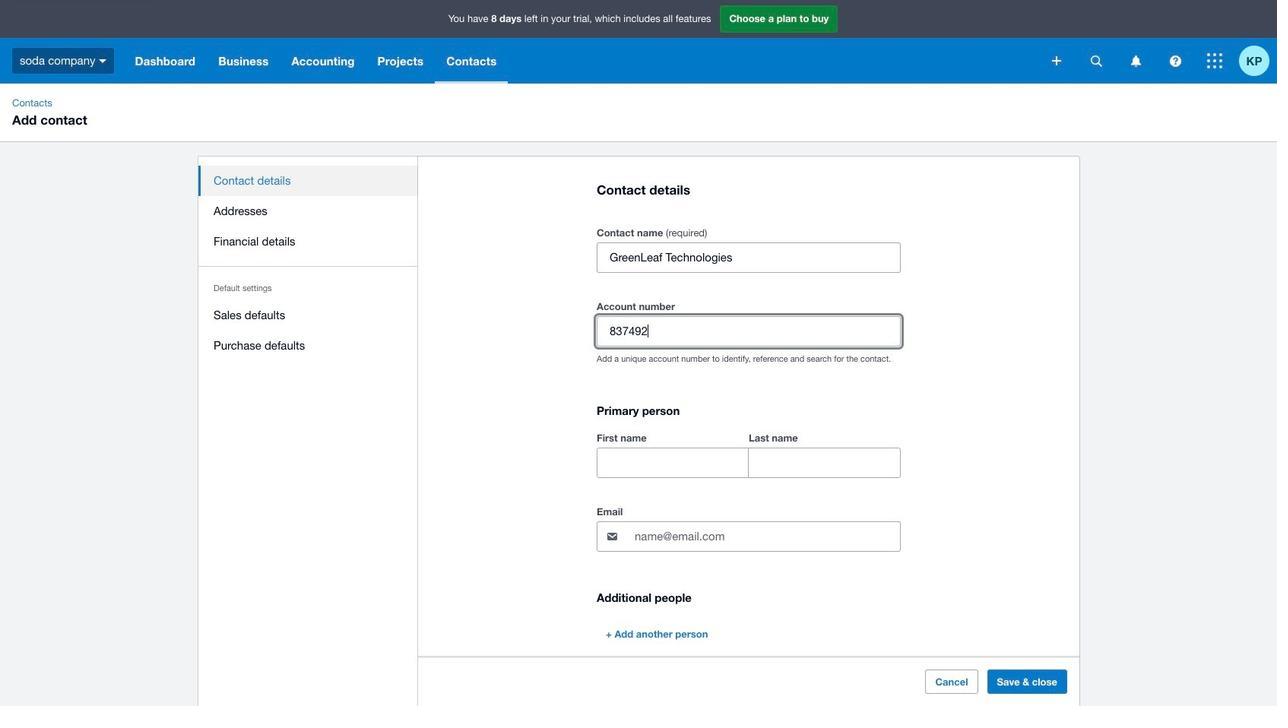 Task type: describe. For each thing, give the bounding box(es) containing it.
A business or person's name field
[[598, 243, 900, 272]]

1 horizontal spatial svg image
[[1207, 53, 1223, 68]]

0 horizontal spatial svg image
[[1091, 55, 1102, 67]]

name@email.com text field
[[633, 523, 900, 551]]



Task type: locate. For each thing, give the bounding box(es) containing it.
group
[[597, 429, 901, 478]]

svg image
[[1207, 53, 1223, 68], [1091, 55, 1102, 67]]

banner
[[0, 0, 1277, 84]]

svg image
[[1131, 55, 1141, 67], [1170, 55, 1181, 67], [1052, 56, 1061, 65], [99, 59, 107, 63]]

None field
[[598, 317, 900, 346], [598, 449, 748, 478], [749, 449, 900, 478], [598, 317, 900, 346], [598, 449, 748, 478], [749, 449, 900, 478]]

menu
[[198, 157, 418, 370]]



Task type: vqa. For each thing, say whether or not it's contained in the screenshot.
leftmost 6
no



